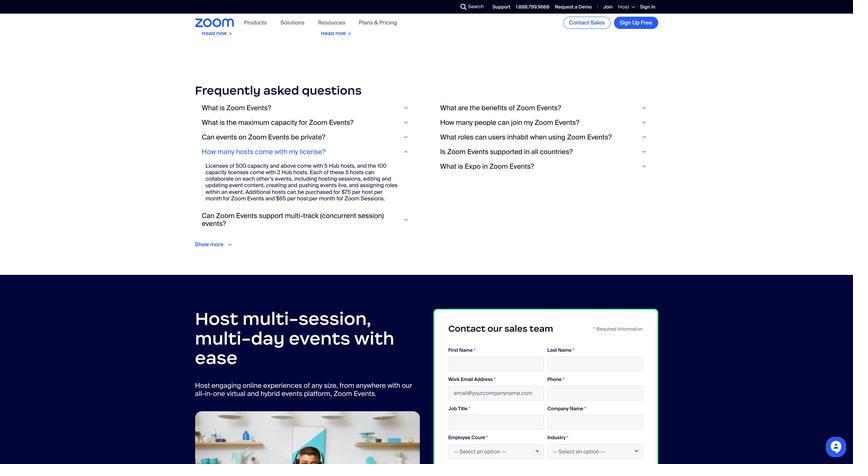 Task type: describe. For each thing, give the bounding box(es) containing it.
zoom up the private?
[[309, 118, 328, 127]]

all
[[531, 147, 539, 156]]

can for can events on zoom events be private?
[[202, 133, 215, 142]]

many for hosts
[[218, 147, 235, 156]]

users
[[489, 133, 506, 142]]

hybrid inside host engaging online experiences of any size, from anywhere with our all-in-one virtual and hybrid events platform, zoom events.
[[261, 390, 280, 399]]

and down find
[[321, 13, 331, 21]]

search
[[468, 3, 484, 10]]

best
[[218, 0, 229, 8]]

session,
[[299, 308, 371, 330]]

these
[[330, 169, 344, 176]]

and left above
[[270, 162, 279, 170]]

request
[[555, 4, 574, 10]]

sessions.
[[361, 195, 385, 202]]

1 horizontal spatial read
[[321, 30, 334, 37]]

and left $65
[[265, 195, 275, 202]]

500
[[236, 162, 246, 170]]

what is expo in zoom events?
[[440, 162, 534, 171]]

about
[[321, 7, 336, 14]]

what for what is expo in zoom events?
[[440, 162, 457, 171]]

you inside find everything you need to know about planning and hosting online and hybrid campus events.
[[361, 0, 369, 8]]

what roles can users inhabit when using zoom events? button
[[440, 133, 652, 142]]

sales
[[505, 324, 528, 335]]

contact our sales team
[[449, 324, 553, 335]]

per right $75 on the top left
[[352, 189, 361, 196]]

free
[[641, 19, 653, 26]]

* right address
[[494, 377, 496, 383]]

is
[[440, 147, 446, 156]]

for left $75 on the top left
[[334, 189, 340, 196]]

with inside host engaging online experiences of any size, from anywhere with our all-in-one virtual and hybrid events platform, zoom events.
[[388, 382, 400, 390]]

sign up free link
[[614, 17, 658, 29]]

up
[[633, 19, 640, 26]]

and right live,
[[349, 182, 359, 189]]

zoom down frequently
[[227, 104, 245, 112]]

know
[[391, 0, 404, 8]]

show more
[[195, 241, 224, 248]]

contact sales link
[[563, 17, 611, 29]]

request a demo
[[555, 4, 592, 10]]

track
[[303, 212, 319, 220]]

company
[[548, 406, 569, 412]]

last
[[548, 347, 557, 354]]

contact sales
[[569, 19, 605, 26]]

and up successful
[[255, 0, 264, 8]]

email
[[461, 377, 473, 383]]

come up including
[[297, 162, 312, 170]]

last name *
[[548, 347, 575, 354]]

anywhere
[[356, 382, 386, 390]]

* right company at the right bottom
[[585, 406, 586, 412]]

virtual inside the learn best practices and recommendations to help you host and manage a successful virtual experience with zoom events. read now
[[267, 13, 282, 21]]

learn best practices and recommendations to help you host and manage a successful virtual experience with zoom events. read now
[[202, 0, 289, 37]]

* right industry
[[567, 435, 569, 441]]

manage
[[213, 13, 233, 21]]

1 horizontal spatial 5
[[346, 169, 349, 176]]

now inside read now link
[[574, 13, 585, 21]]

inhabit
[[507, 133, 529, 142]]

* right phone
[[563, 377, 565, 383]]

1 horizontal spatial our
[[488, 324, 503, 335]]

now inside the learn best practices and recommendations to help you host and manage a successful virtual experience with zoom events. read now
[[216, 30, 227, 37]]

1 horizontal spatial in
[[524, 147, 530, 156]]

address
[[474, 377, 493, 383]]

hosts,
[[341, 162, 356, 170]]

events inside licenses of 500 capacity and above come with 5 hub hosts, and the 100 capacity licenses come with 2 hub hosts. each of these 5 hosts can collaborate on each other's events, including hosting sessions, editing and updating event content, creating and pushing events live, and assigning roles within an event. additional hosts can be purchased for $75 per host per month for zoom events and $65 per host per month for zoom sessions.
[[320, 182, 337, 189]]

asked
[[264, 83, 299, 98]]

frequently asked questions
[[195, 83, 362, 98]]

creating
[[266, 182, 287, 189]]

events up "expo"
[[468, 147, 489, 156]]

any
[[312, 382, 323, 390]]

name for first
[[460, 347, 473, 354]]

employee
[[449, 435, 471, 441]]

2 month from the left
[[319, 195, 335, 202]]

content,
[[244, 182, 265, 189]]

how many hosts come with my license? button
[[202, 147, 413, 156]]

my for zoom
[[524, 118, 533, 127]]

everything
[[333, 0, 359, 8]]

zoom up join
[[517, 104, 535, 112]]

2 vertical spatial hosts
[[272, 189, 286, 196]]

products
[[244, 19, 267, 26]]

plans & pricing link
[[359, 19, 397, 26]]

learn
[[202, 0, 216, 8]]

day
[[251, 328, 285, 350]]

contact for contact sales
[[569, 19, 590, 26]]

first name *
[[449, 347, 476, 354]]

1 vertical spatial in
[[483, 162, 488, 171]]

* right last
[[573, 347, 575, 354]]

name for last
[[558, 347, 572, 354]]

1.888.799.9666 link
[[516, 4, 550, 10]]

maximum
[[238, 118, 270, 127]]

zoom down live,
[[345, 195, 360, 202]]

events down what is the maximum capacity for zoom events?
[[268, 133, 289, 142]]

host for host multi-session, multi-day events with ease
[[195, 308, 238, 330]]

0 horizontal spatial hub
[[282, 169, 292, 176]]

* right title
[[469, 406, 471, 412]]

what are the benefits of zoom events?
[[440, 104, 561, 112]]

events inside can zoom events support multi-track (concurrent session) events?
[[236, 212, 257, 220]]

and down learn at the top
[[202, 13, 211, 21]]

and down 100
[[382, 176, 391, 183]]

zoom right 'using' on the top
[[567, 133, 586, 142]]

what are the benefits of zoom events? button
[[440, 104, 652, 112]]

zoom inside the learn best practices and recommendations to help you host and manage a successful virtual experience with zoom events. read now
[[243, 20, 258, 27]]

for down live,
[[337, 195, 343, 202]]

2
[[277, 169, 280, 176]]

* required information
[[594, 326, 643, 333]]

questions
[[302, 83, 362, 98]]

sign up free
[[620, 19, 653, 26]]

can right $65
[[287, 189, 296, 196]]

0 horizontal spatial hosts
[[236, 147, 253, 156]]

the for maximum
[[227, 118, 237, 127]]

editing
[[363, 176, 381, 183]]

online inside host engaging online experiences of any size, from anywhere with our all-in-one virtual and hybrid events platform, zoom events.
[[243, 382, 262, 390]]

contact for contact our sales team
[[449, 324, 486, 335]]

what for what roles can users inhabit when using zoom events?
[[440, 133, 457, 142]]

show
[[195, 241, 209, 248]]

sign for sign up free
[[620, 19, 631, 26]]

* right 'count'
[[486, 435, 488, 441]]

the inside licenses of 500 capacity and above come with 5 hub hosts, and the 100 capacity licenses come with 2 hub hosts. each of these 5 hosts can collaborate on each other's events, including hosting sessions, editing and updating event content, creating and pushing events live, and assigning roles within an event. additional hosts can be purchased for $75 per host per month for zoom events and $65 per host per month for zoom sessions.
[[368, 162, 376, 170]]

sessions,
[[338, 176, 362, 183]]

zoom down event on the top left
[[231, 195, 246, 202]]

hosting inside find everything you need to know about planning and hosting online and hybrid campus events.
[[371, 7, 389, 14]]

are
[[458, 104, 468, 112]]

job
[[449, 406, 457, 412]]

resources
[[318, 19, 346, 26]]

come down can events on zoom events be private?
[[255, 147, 273, 156]]

updating
[[206, 182, 228, 189]]

of left 500
[[230, 162, 235, 170]]

hosting inside licenses of 500 capacity and above come with 5 hub hosts, and the 100 capacity licenses come with 2 hub hosts. each of these 5 hosts can collaborate on each other's events, including hosting sessions, editing and updating event content, creating and pushing events live, and assigning roles within an event. additional hosts can be purchased for $75 per host per month for zoom events and $65 per host per month for zoom sessions.
[[318, 176, 337, 183]]

licenses
[[206, 162, 228, 170]]

within
[[206, 189, 220, 196]]

recommendations
[[202, 7, 248, 14]]

engaging
[[212, 382, 241, 390]]

team
[[530, 324, 553, 335]]

is for zoom
[[220, 104, 225, 112]]

zoom down maximum
[[248, 133, 267, 142]]

how many people can join my zoom events? button
[[440, 118, 652, 127]]

can up assigning
[[365, 169, 375, 176]]

on inside licenses of 500 capacity and above come with 5 hub hosts, and the 100 capacity licenses come with 2 hub hosts. each of these 5 hosts can collaborate on each other's events, including hosting sessions, editing and updating event content, creating and pushing events live, and assigning roles within an event. additional hosts can be purchased for $75 per host per month for zoom events and $65 per host per month for zoom sessions.
[[235, 176, 241, 183]]

industry
[[548, 435, 566, 441]]

in-
[[205, 390, 213, 399]]

read inside the learn best practices and recommendations to help you host and manage a successful virtual experience with zoom events. read now
[[202, 30, 215, 37]]

resources button
[[318, 19, 346, 26]]

solutions
[[281, 19, 305, 26]]

support link
[[493, 4, 511, 10]]

solutions button
[[281, 19, 305, 26]]

our inside host engaging online experiences of any size, from anywhere with our all-in-one virtual and hybrid events platform, zoom events.
[[402, 382, 412, 390]]

experiences
[[263, 382, 302, 390]]

join
[[511, 118, 522, 127]]

search image
[[460, 4, 467, 10]]

count
[[472, 435, 485, 441]]

0 vertical spatial read now
[[560, 13, 585, 21]]

to inside find everything you need to know about planning and hosting online and hybrid campus events.
[[385, 0, 390, 8]]

come up content,
[[250, 169, 264, 176]]

you inside the learn best practices and recommendations to help you host and manage a successful virtual experience with zoom events. read now
[[268, 7, 277, 14]]

be inside licenses of 500 capacity and above come with 5 hub hosts, and the 100 capacity licenses come with 2 hub hosts. each of these 5 hosts can collaborate on each other's events, including hosting sessions, editing and updating event content, creating and pushing events live, and assigning roles within an event. additional hosts can be purchased for $75 per host per month for zoom events and $65 per host per month for zoom sessions.
[[298, 189, 304, 196]]

with inside host multi-session, multi-day events with ease
[[354, 328, 395, 350]]

successful
[[239, 13, 266, 21]]

events. inside host engaging online experiences of any size, from anywhere with our all-in-one virtual and hybrid events platform, zoom events.
[[354, 390, 377, 399]]

0 vertical spatial on
[[239, 133, 247, 142]]

$75
[[342, 189, 351, 196]]

expo
[[465, 162, 481, 171]]

1 month from the left
[[206, 195, 222, 202]]

event.
[[229, 189, 244, 196]]



Task type: locate. For each thing, give the bounding box(es) containing it.
work email address *
[[449, 377, 496, 383]]

1 horizontal spatial capacity
[[248, 162, 269, 170]]

0 horizontal spatial host
[[278, 7, 289, 14]]

for right within
[[223, 195, 230, 202]]

per down pushing at the top left of page
[[309, 195, 318, 202]]

many up the licenses
[[218, 147, 235, 156]]

virtual right help on the left of page
[[267, 13, 282, 21]]

in left all on the right top of page
[[524, 147, 530, 156]]

1 vertical spatial events.
[[354, 390, 377, 399]]

of right the "each" on the top left of the page
[[324, 169, 329, 176]]

in
[[652, 4, 656, 10]]

contact up first name *
[[449, 324, 486, 335]]

(concurrent
[[320, 212, 356, 220]]

online up 'pricing'
[[391, 7, 406, 14]]

* left required
[[594, 326, 596, 333]]

many for people
[[456, 118, 473, 127]]

1 vertical spatial host
[[195, 308, 238, 330]]

1 vertical spatial hosts
[[350, 169, 364, 176]]

is zoom events supported in all countries? button
[[440, 147, 652, 156]]

host for host engaging online experiences of any size, from anywhere with our all-in-one virtual and hybrid events platform, zoom events.
[[195, 382, 210, 390]]

zoom logo image
[[195, 18, 234, 27]]

capacity up updating
[[206, 169, 227, 176]]

0 vertical spatial many
[[456, 118, 473, 127]]

many down are in the top right of the page
[[456, 118, 473, 127]]

0 vertical spatial sign
[[640, 4, 650, 10]]

a
[[575, 4, 578, 10], [235, 13, 238, 21]]

host inside host engaging online experiences of any size, from anywhere with our all-in-one virtual and hybrid events platform, zoom events.
[[195, 382, 210, 390]]

many
[[456, 118, 473, 127], [218, 147, 235, 156]]

1 vertical spatial a
[[235, 13, 238, 21]]

join
[[603, 4, 613, 10]]

capacity up other's
[[248, 162, 269, 170]]

0 vertical spatial virtual
[[267, 13, 282, 21]]

of left any
[[304, 382, 310, 390]]

zoom inside can zoom events support multi-track (concurrent session) events?
[[216, 212, 235, 220]]

license?
[[300, 147, 326, 156]]

sign left in
[[640, 4, 650, 10]]

events inside host engaging online experiences of any size, from anywhere with our all-in-one virtual and hybrid events platform, zoom events.
[[282, 390, 303, 399]]

1 vertical spatial contact
[[449, 324, 486, 335]]

employee count *
[[449, 435, 488, 441]]

0 vertical spatial host
[[619, 4, 630, 10]]

and up plans
[[360, 7, 369, 14]]

host down pushing at the top left of page
[[297, 195, 308, 202]]

0 vertical spatial can
[[202, 133, 215, 142]]

zoom right is
[[447, 147, 466, 156]]

host for host dropdown button
[[619, 4, 630, 10]]

1 vertical spatial my
[[289, 147, 298, 156]]

2 horizontal spatial host
[[362, 189, 373, 196]]

and down the hosts.
[[288, 182, 298, 189]]

hub left the hosts,
[[329, 162, 340, 170]]

capacity up can events on zoom events be private?
[[271, 118, 297, 127]]

5 right these
[[346, 169, 349, 176]]

phone
[[548, 377, 562, 383]]

a left demo
[[575, 4, 578, 10]]

above
[[281, 162, 296, 170]]

how many hosts come with my license?
[[202, 147, 326, 156]]

zoom down the supported
[[490, 162, 508, 171]]

0 horizontal spatial 5
[[324, 162, 328, 170]]

hub
[[329, 162, 340, 170], [282, 169, 292, 176]]

a right manage
[[235, 13, 238, 21]]

0 horizontal spatial roles
[[385, 182, 398, 189]]

0 horizontal spatial sign
[[620, 19, 631, 26]]

sign for sign in
[[640, 4, 650, 10]]

1 vertical spatial read now
[[321, 30, 346, 37]]

0 horizontal spatial now
[[216, 30, 227, 37]]

0 horizontal spatial the
[[227, 118, 237, 127]]

what down is
[[440, 162, 457, 171]]

of inside host engaging online experiences of any size, from anywhere with our all-in-one virtual and hybrid events platform, zoom events.
[[304, 382, 310, 390]]

0 vertical spatial the
[[470, 104, 480, 112]]

zoom up what roles can users inhabit when using zoom events? dropdown button
[[535, 118, 553, 127]]

the left 100
[[368, 162, 376, 170]]

0 horizontal spatial my
[[289, 147, 298, 156]]

how many people can join my zoom events?
[[440, 118, 580, 127]]

2 vertical spatial is
[[458, 162, 463, 171]]

what is the maximum capacity for zoom events? button
[[202, 118, 413, 127]]

1 vertical spatial on
[[235, 176, 241, 183]]

name
[[460, 347, 473, 354], [558, 347, 572, 354], [570, 406, 584, 412]]

can zoom events support multi-track (concurrent session) events? button
[[202, 212, 413, 228]]

can inside can zoom events support multi-track (concurrent session) events?
[[202, 212, 215, 220]]

each
[[243, 176, 255, 183]]

the for benefits
[[470, 104, 480, 112]]

how for how many hosts come with my license?
[[202, 147, 216, 156]]

events?
[[247, 104, 271, 112], [537, 104, 561, 112], [329, 118, 354, 127], [555, 118, 580, 127], [587, 133, 612, 142], [510, 162, 534, 171]]

of up how many people can join my zoom events?
[[509, 104, 515, 112]]

1 vertical spatial can
[[202, 212, 215, 220]]

events inside host multi-session, multi-day events with ease
[[289, 328, 350, 350]]

events left support
[[236, 212, 257, 220]]

2 vertical spatial the
[[368, 162, 376, 170]]

1 vertical spatial many
[[218, 147, 235, 156]]

work
[[449, 377, 460, 383]]

1 horizontal spatial hosts
[[272, 189, 286, 196]]

demo
[[579, 4, 592, 10]]

1 horizontal spatial read now
[[560, 13, 585, 21]]

be left the private?
[[291, 133, 299, 142]]

per right $65
[[287, 195, 296, 202]]

read inside read now link
[[560, 13, 573, 21]]

additional
[[245, 189, 271, 196]]

hosts down events,
[[272, 189, 286, 196]]

name right first
[[460, 347, 473, 354]]

platform,
[[304, 390, 332, 399]]

you
[[361, 0, 369, 8], [268, 7, 277, 14]]

0 vertical spatial in
[[524, 147, 530, 156]]

campus
[[349, 13, 369, 21]]

what up is
[[440, 133, 457, 142]]

host up solutions
[[278, 7, 289, 14]]

0 horizontal spatial month
[[206, 195, 222, 202]]

find
[[321, 0, 332, 8]]

0 horizontal spatial capacity
[[206, 169, 227, 176]]

hosting up purchased
[[318, 176, 337, 183]]

what down frequently
[[202, 104, 218, 112]]

my right join
[[524, 118, 533, 127]]

be down including
[[298, 189, 304, 196]]

0 vertical spatial hosts
[[236, 147, 253, 156]]

for down what is zoom events? dropdown button
[[299, 118, 308, 127]]

and right engaging
[[247, 390, 259, 399]]

countries?
[[540, 147, 573, 156]]

0 horizontal spatial our
[[402, 382, 412, 390]]

read
[[560, 13, 573, 21], [202, 30, 215, 37], [321, 30, 334, 37]]

month down updating
[[206, 195, 222, 202]]

how
[[440, 118, 454, 127], [202, 147, 216, 156]]

1 vertical spatial how
[[202, 147, 216, 156]]

host inside host multi-session, multi-day events with ease
[[195, 308, 238, 330]]

host engaging online experiences of any size, from anywhere with our all-in-one virtual and hybrid events platform, zoom events.
[[195, 382, 412, 399]]

1 vertical spatial our
[[402, 382, 412, 390]]

private?
[[301, 133, 325, 142]]

hosts up 500
[[236, 147, 253, 156]]

1 vertical spatial hosting
[[318, 176, 337, 183]]

a inside the learn best practices and recommendations to help you host and manage a successful virtual experience with zoom events. read now
[[235, 13, 238, 21]]

can
[[202, 133, 215, 142], [202, 212, 215, 220]]

request a demo link
[[555, 4, 592, 10]]

you right help on the left of page
[[268, 7, 277, 14]]

what for what are the benefits of zoom events?
[[440, 104, 457, 112]]

to inside the learn best practices and recommendations to help you host and manage a successful virtual experience with zoom events. read now
[[249, 7, 254, 14]]

can left join
[[498, 118, 510, 127]]

help
[[256, 7, 266, 14]]

is for the
[[220, 118, 225, 127]]

from
[[340, 382, 354, 390]]

read down request
[[560, 13, 573, 21]]

what left are in the top right of the page
[[440, 104, 457, 112]]

virtual
[[267, 13, 282, 21], [227, 390, 246, 399]]

hub right 2 on the top of the page
[[282, 169, 292, 176]]

read now down request a demo link
[[560, 13, 585, 21]]

0 vertical spatial how
[[440, 118, 454, 127]]

None text field
[[548, 357, 643, 372], [548, 386, 643, 401], [548, 415, 643, 430], [548, 357, 643, 372], [548, 386, 643, 401], [548, 415, 643, 430]]

0 vertical spatial hybrid
[[332, 13, 347, 21]]

can events on zoom events be private? button
[[202, 133, 413, 142]]

2 can from the top
[[202, 212, 215, 220]]

0 vertical spatial a
[[575, 4, 578, 10]]

hybrid
[[332, 13, 347, 21], [261, 390, 280, 399]]

$65
[[276, 195, 286, 202]]

1 horizontal spatial contact
[[569, 19, 590, 26]]

1 vertical spatial sign
[[620, 19, 631, 26]]

1 horizontal spatial hybrid
[[332, 13, 347, 21]]

now
[[574, 13, 585, 21], [216, 30, 227, 37], [336, 30, 346, 37]]

is zoom events supported in all countries?
[[440, 147, 573, 156]]

assigning
[[360, 182, 384, 189]]

is for expo
[[458, 162, 463, 171]]

events inside licenses of 500 capacity and above come with 5 hub hosts, and the 100 capacity licenses come with 2 hub hosts. each of these 5 hosts can collaborate on each other's events, including hosting sessions, editing and updating event content, creating and pushing events live, and assigning roles within an event. additional hosts can be purchased for $75 per host per month for zoom events and $65 per host per month for zoom sessions.
[[247, 195, 264, 202]]

roles right assigning
[[385, 182, 398, 189]]

0 horizontal spatial read
[[202, 30, 215, 37]]

what for what is the maximum capacity for zoom events?
[[202, 118, 218, 127]]

0 horizontal spatial how
[[202, 147, 216, 156]]

is down frequently
[[220, 104, 225, 112]]

how for how many people can join my zoom events?
[[440, 118, 454, 127]]

0 horizontal spatial hosting
[[318, 176, 337, 183]]

what is zoom events?
[[202, 104, 271, 112]]

1 horizontal spatial how
[[440, 118, 454, 127]]

what
[[202, 104, 218, 112], [440, 104, 457, 112], [202, 118, 218, 127], [440, 133, 457, 142], [440, 162, 457, 171]]

0 vertical spatial roles
[[458, 133, 474, 142]]

1 horizontal spatial host
[[297, 195, 308, 202]]

contact down request a demo link
[[569, 19, 590, 26]]

1 horizontal spatial sign
[[640, 4, 650, 10]]

hybrid inside find everything you need to know about planning and hosting online and hybrid campus events.
[[332, 13, 347, 21]]

virtual inside host engaging online experiences of any size, from anywhere with our all-in-one virtual and hybrid events platform, zoom events.
[[227, 390, 246, 399]]

need
[[371, 0, 383, 8]]

hosts.
[[294, 169, 309, 176]]

0 horizontal spatial hybrid
[[261, 390, 280, 399]]

0 horizontal spatial you
[[268, 7, 277, 14]]

0 horizontal spatial contact
[[449, 324, 486, 335]]

2 horizontal spatial read
[[560, 13, 573, 21]]

2 horizontal spatial hosts
[[350, 169, 364, 176]]

the down "what is zoom events?"
[[227, 118, 237, 127]]

and inside host engaging online experiences of any size, from anywhere with our all-in-one virtual and hybrid events platform, zoom events.
[[247, 390, 259, 399]]

hosting up plans & pricing link
[[371, 7, 389, 14]]

support
[[259, 212, 283, 220]]

name right last
[[558, 347, 572, 354]]

name for company
[[570, 406, 584, 412]]

events. inside the learn best practices and recommendations to help you host and manage a successful virtual experience with zoom events. read now
[[259, 20, 277, 27]]

using
[[549, 133, 566, 142]]

with inside the learn best practices and recommendations to help you host and manage a successful virtual experience with zoom events. read now
[[231, 20, 242, 27]]

on down maximum
[[239, 133, 247, 142]]

capacity
[[271, 118, 297, 127], [248, 162, 269, 170], [206, 169, 227, 176]]

1 vertical spatial virtual
[[227, 390, 246, 399]]

1 horizontal spatial virtual
[[267, 13, 282, 21]]

0 vertical spatial online
[[391, 7, 406, 14]]

0 horizontal spatial many
[[218, 147, 235, 156]]

one
[[213, 390, 225, 399]]

zoom down an
[[216, 212, 235, 220]]

host button
[[619, 4, 635, 10]]

can
[[498, 118, 510, 127], [475, 133, 487, 142], [365, 169, 375, 176], [287, 189, 296, 196]]

planning
[[337, 7, 358, 14]]

1 vertical spatial is
[[220, 118, 225, 127]]

1 vertical spatial roles
[[385, 182, 398, 189]]

how up is
[[440, 118, 454, 127]]

can down within
[[202, 212, 215, 220]]

0 horizontal spatial read now
[[321, 30, 346, 37]]

event
[[229, 182, 243, 189]]

phone *
[[548, 377, 565, 383]]

1 horizontal spatial events.
[[354, 390, 377, 399]]

what is expo in zoom events? button
[[440, 162, 652, 171]]

zoom down help on the left of page
[[243, 20, 258, 27]]

1 horizontal spatial online
[[391, 7, 406, 14]]

sign left up
[[620, 19, 631, 26]]

search image
[[460, 4, 467, 10]]

is left "expo"
[[458, 162, 463, 171]]

now down experience
[[216, 30, 227, 37]]

host inside the learn best practices and recommendations to help you host and manage a successful virtual experience with zoom events. read now
[[278, 7, 289, 14]]

now down request a demo link
[[574, 13, 585, 21]]

size,
[[324, 382, 338, 390]]

hosts up assigning
[[350, 169, 364, 176]]

what is the maximum capacity for zoom events?
[[202, 118, 354, 127]]

you left need
[[361, 0, 369, 8]]

1 horizontal spatial a
[[575, 4, 578, 10]]

session)
[[358, 212, 384, 220]]

is
[[220, 104, 225, 112], [220, 118, 225, 127], [458, 162, 463, 171]]

multi- inside can zoom events support multi-track (concurrent session) events?
[[285, 212, 303, 220]]

None search field
[[436, 1, 462, 12]]

1 vertical spatial be
[[298, 189, 304, 196]]

1 horizontal spatial many
[[456, 118, 473, 127]]

sales
[[591, 19, 605, 26]]

1 horizontal spatial to
[[385, 0, 390, 8]]

1.888.799.9666
[[516, 4, 550, 10]]

host multi-session, multi-day events with ease
[[195, 308, 395, 369]]

1 vertical spatial online
[[243, 382, 262, 390]]

in right "expo"
[[483, 162, 488, 171]]

2 horizontal spatial now
[[574, 13, 585, 21]]

None text field
[[449, 357, 544, 372], [449, 415, 544, 430], [449, 357, 544, 372], [449, 415, 544, 430]]

2 horizontal spatial the
[[470, 104, 480, 112]]

month left $75 on the top left
[[319, 195, 335, 202]]

0 vertical spatial hosting
[[371, 7, 389, 14]]

online inside find everything you need to know about planning and hosting online and hybrid campus events.
[[391, 7, 406, 14]]

first
[[449, 347, 458, 354]]

can for can zoom events support multi-track (concurrent session) events?
[[202, 212, 215, 220]]

support
[[493, 4, 511, 10]]

zoom inside host engaging online experiences of any size, from anywhere with our all-in-one virtual and hybrid events platform, zoom events.
[[334, 390, 352, 399]]

my for license?
[[289, 147, 298, 156]]

read down zoom logo
[[202, 30, 215, 37]]

email@yourcompanyname.com text field
[[449, 386, 544, 401]]

1 horizontal spatial the
[[368, 162, 376, 170]]

0 horizontal spatial online
[[243, 382, 262, 390]]

0 horizontal spatial a
[[235, 13, 238, 21]]

0 vertical spatial is
[[220, 104, 225, 112]]

frequently asked questions element
[[195, 83, 658, 248]]

1 horizontal spatial hosting
[[371, 7, 389, 14]]

1 can from the top
[[202, 133, 215, 142]]

1 vertical spatial hybrid
[[261, 390, 280, 399]]

to left help on the left of page
[[249, 7, 254, 14]]

can zoom events support multi-track (concurrent session) events?
[[202, 212, 384, 228]]

contact our sales team element
[[434, 309, 658, 465]]

0 vertical spatial be
[[291, 133, 299, 142]]

per
[[352, 189, 361, 196], [374, 189, 383, 196], [287, 195, 296, 202], [309, 195, 318, 202]]

0 vertical spatial our
[[488, 324, 503, 335]]

1 horizontal spatial now
[[336, 30, 346, 37]]

how up the licenses
[[202, 147, 216, 156]]

industry *
[[548, 435, 569, 441]]

experience
[[202, 20, 230, 27]]

pushing
[[299, 182, 319, 189]]

&
[[374, 19, 378, 26]]

read now down the resources on the left top of page
[[321, 30, 346, 37]]

1 horizontal spatial hub
[[329, 162, 340, 170]]

1 horizontal spatial my
[[524, 118, 533, 127]]

what for what is zoom events?
[[202, 104, 218, 112]]

sign in link
[[640, 4, 656, 10]]

my up above
[[289, 147, 298, 156]]

0 vertical spatial my
[[524, 118, 533, 127]]

per down editing
[[374, 189, 383, 196]]

* right first
[[474, 347, 476, 354]]

find everything you need to know about planning and hosting online and hybrid campus events.
[[321, 0, 406, 21]]

0 horizontal spatial events.
[[259, 20, 277, 27]]

roles inside licenses of 500 capacity and above come with 5 hub hosts, and the 100 capacity licenses come with 2 hub hosts. each of these 5 hosts can collaborate on each other's events, including hosting sessions, editing and updating event content, creating and pushing events live, and assigning roles within an event. additional hosts can be purchased for $75 per host per month for zoom events and $65 per host per month for zoom sessions.
[[385, 182, 398, 189]]

licenses
[[228, 169, 249, 176]]

and right the hosts,
[[357, 162, 367, 170]]

read now link
[[553, 0, 658, 43]]

people
[[475, 118, 497, 127]]

0 horizontal spatial in
[[483, 162, 488, 171]]

1 vertical spatial the
[[227, 118, 237, 127]]

0 horizontal spatial virtual
[[227, 390, 246, 399]]

1 horizontal spatial month
[[319, 195, 335, 202]]

2 horizontal spatial capacity
[[271, 118, 297, 127]]

ease
[[195, 347, 238, 369]]

virtual right one
[[227, 390, 246, 399]]

can down people
[[475, 133, 487, 142]]



Task type: vqa. For each thing, say whether or not it's contained in the screenshot.
Directly
no



